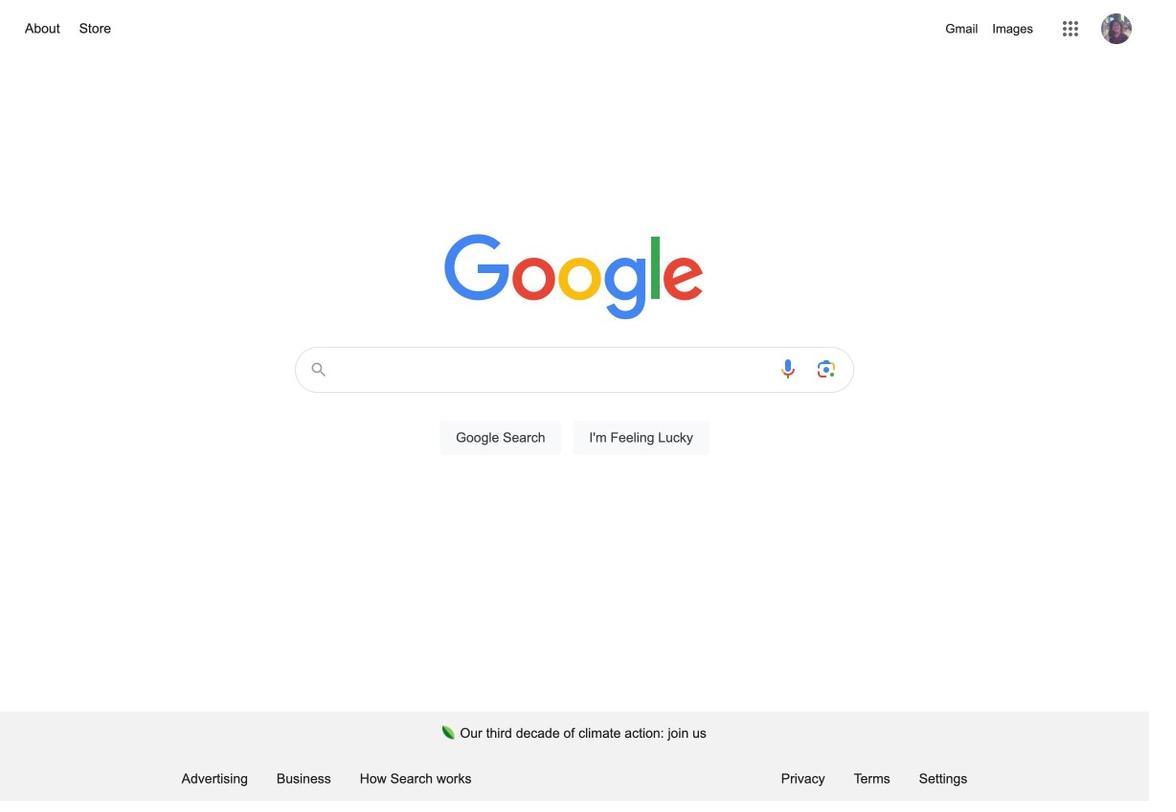 Task type: vqa. For each thing, say whether or not it's contained in the screenshot.
search by image
yes



Task type: describe. For each thing, give the bounding box(es) containing it.
search by voice image
[[777, 357, 800, 380]]

google image
[[445, 234, 705, 322]]



Task type: locate. For each thing, give the bounding box(es) containing it.
search by image image
[[815, 357, 838, 380]]

None search field
[[19, 341, 1131, 477]]



